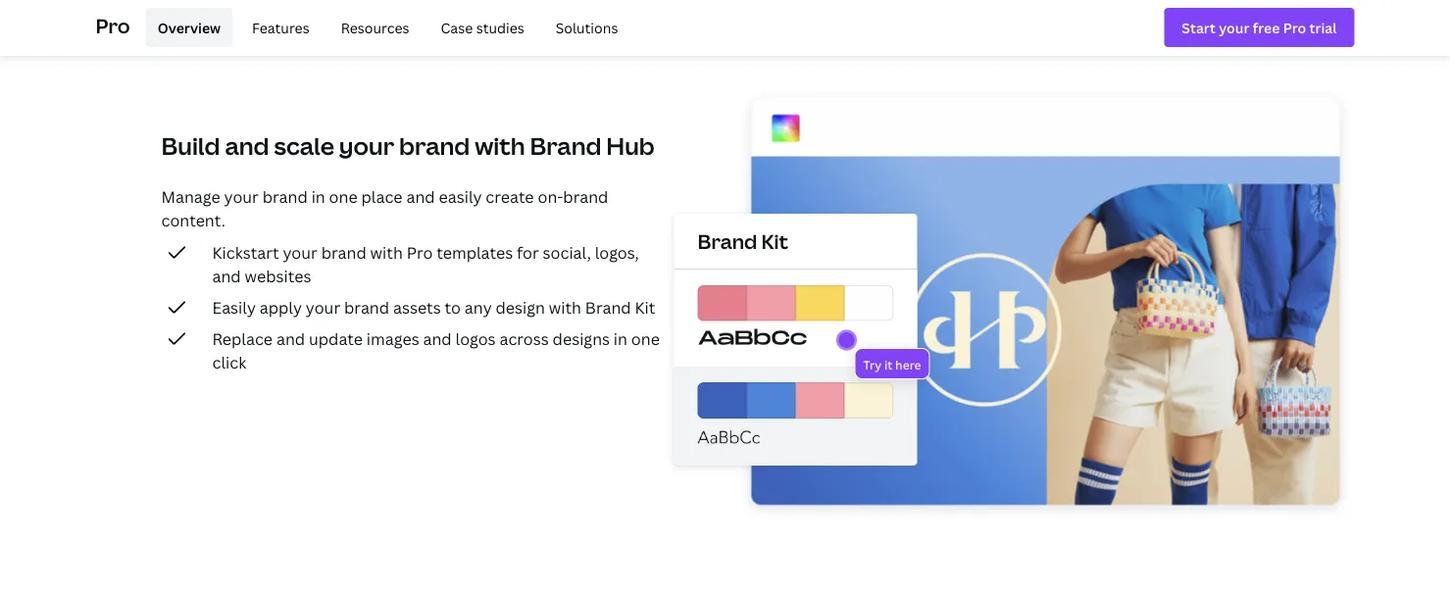 Task type: vqa. For each thing, say whether or not it's contained in the screenshot.
the leftmost videos
no



Task type: locate. For each thing, give the bounding box(es) containing it.
0 horizontal spatial with
[[370, 242, 403, 263]]

design
[[496, 297, 545, 318]]

assets
[[393, 297, 441, 318]]

easily apply your brand assets to any design with brand kit
[[212, 297, 656, 318]]

brand down the scale
[[263, 186, 308, 208]]

1 vertical spatial kit
[[635, 297, 656, 318]]

one inside replace and update images and logos across designs in one click
[[632, 329, 660, 350]]

try it here
[[864, 357, 922, 373]]

features
[[252, 18, 310, 37]]

in down the scale
[[312, 186, 325, 208]]

1 horizontal spatial one
[[632, 329, 660, 350]]

brand up easily
[[399, 130, 470, 162]]

any
[[465, 297, 492, 318]]

0 horizontal spatial one
[[329, 186, 358, 208]]

in
[[312, 186, 325, 208], [614, 329, 628, 350]]

case studies link
[[429, 8, 536, 47]]

across
[[500, 329, 549, 350]]

menu bar
[[138, 8, 630, 47]]

apply
[[260, 297, 302, 318]]

with down manage your brand in one place and easily create on-brand content.
[[370, 242, 403, 263]]

2 vertical spatial with
[[549, 297, 582, 318]]

pro
[[96, 12, 130, 39], [407, 242, 433, 263]]

0 vertical spatial with
[[475, 130, 525, 162]]

2 horizontal spatial with
[[549, 297, 582, 318]]

1 vertical spatial one
[[632, 329, 660, 350]]

your up update
[[306, 297, 341, 318]]

pro up assets
[[407, 242, 433, 263]]

overview link
[[146, 8, 233, 47]]

None button
[[674, 270, 918, 367], [674, 367, 918, 466], [674, 270, 918, 367], [674, 367, 918, 466]]

kickstart
[[212, 242, 279, 263]]

overview
[[158, 18, 221, 37]]

with up the create
[[475, 130, 525, 162]]

social,
[[543, 242, 591, 263]]

brand
[[399, 130, 470, 162], [263, 186, 308, 208], [563, 186, 609, 208], [321, 242, 367, 263], [344, 297, 390, 318]]

your right manage
[[224, 186, 259, 208]]

solutions link
[[544, 8, 630, 47]]

1 vertical spatial brand
[[698, 228, 758, 255]]

brand
[[530, 130, 602, 162], [698, 228, 758, 255], [585, 297, 631, 318]]

click
[[212, 352, 246, 373]]

and
[[225, 130, 269, 162], [407, 186, 435, 208], [212, 266, 241, 287], [277, 329, 305, 350], [423, 329, 452, 350]]

with
[[475, 130, 525, 162], [370, 242, 403, 263], [549, 297, 582, 318]]

pro inside kickstart your brand with pro templates for social, logos, and websites
[[407, 242, 433, 263]]

and inside manage your brand in one place and easily create on-brand content.
[[407, 186, 435, 208]]

with up designs
[[549, 297, 582, 318]]

your
[[339, 130, 395, 162], [224, 186, 259, 208], [283, 242, 318, 263], [306, 297, 341, 318]]

easily
[[212, 297, 256, 318]]

1 horizontal spatial in
[[614, 329, 628, 350]]

and right place
[[407, 186, 435, 208]]

in right designs
[[614, 329, 628, 350]]

manage your brand in one place and easily create on-brand content.
[[161, 186, 609, 231]]

solutions
[[556, 18, 618, 37]]

for
[[517, 242, 539, 263]]

features link
[[240, 8, 321, 47]]

0 vertical spatial in
[[312, 186, 325, 208]]

websites
[[245, 266, 311, 287]]

1 horizontal spatial with
[[475, 130, 525, 162]]

and down kickstart
[[212, 266, 241, 287]]

here
[[896, 357, 922, 373]]

kickstart your brand with pro templates for social, logos, and websites
[[212, 242, 639, 287]]

0 vertical spatial one
[[329, 186, 358, 208]]

one right designs
[[632, 329, 660, 350]]

0 vertical spatial kit
[[762, 228, 789, 255]]

1 vertical spatial in
[[614, 329, 628, 350]]

on-
[[538, 186, 563, 208]]

2 vertical spatial brand
[[585, 297, 631, 318]]

pro left "overview"
[[96, 12, 130, 39]]

kit
[[762, 228, 789, 255], [635, 297, 656, 318]]

menu bar containing overview
[[138, 8, 630, 47]]

1 horizontal spatial pro
[[407, 242, 433, 263]]

easily
[[439, 186, 482, 208]]

content.
[[161, 210, 225, 231]]

in inside manage your brand in one place and easily create on-brand content.
[[312, 186, 325, 208]]

one left place
[[329, 186, 358, 208]]

your up websites
[[283, 242, 318, 263]]

brand up social,
[[563, 186, 609, 208]]

with inside kickstart your brand with pro templates for social, logos, and websites
[[370, 242, 403, 263]]

build
[[161, 130, 220, 162]]

your inside kickstart your brand with pro templates for social, logos, and websites
[[283, 242, 318, 263]]

1 vertical spatial with
[[370, 242, 403, 263]]

to
[[445, 297, 461, 318]]

0 horizontal spatial in
[[312, 186, 325, 208]]

0 horizontal spatial pro
[[96, 12, 130, 39]]

one
[[329, 186, 358, 208], [632, 329, 660, 350]]

build and scale your brand with brand hub
[[161, 130, 655, 162]]

1 vertical spatial pro
[[407, 242, 433, 263]]

brand down manage your brand in one place and easily create on-brand content.
[[321, 242, 367, 263]]



Task type: describe. For each thing, give the bounding box(es) containing it.
and down easily apply your brand assets to any design with brand kit
[[423, 329, 452, 350]]

0 vertical spatial brand
[[530, 130, 602, 162]]

resources link
[[329, 8, 421, 47]]

hub
[[607, 130, 655, 162]]

your up place
[[339, 130, 395, 162]]

brand up images
[[344, 297, 390, 318]]

update
[[309, 329, 363, 350]]

and right build
[[225, 130, 269, 162]]

studies
[[476, 18, 525, 37]]

manage
[[161, 186, 220, 208]]

your inside manage your brand in one place and easily create on-brand content.
[[224, 186, 259, 208]]

pro element
[[96, 0, 1355, 55]]

logos,
[[595, 242, 639, 263]]

menu bar inside pro element
[[138, 8, 630, 47]]

0 horizontal spatial kit
[[635, 297, 656, 318]]

1 horizontal spatial kit
[[762, 228, 789, 255]]

case
[[441, 18, 473, 37]]

one inside manage your brand in one place and easily create on-brand content.
[[329, 186, 358, 208]]

scale
[[274, 130, 334, 162]]

it
[[885, 357, 893, 373]]

and down apply
[[277, 329, 305, 350]]

designs
[[553, 329, 610, 350]]

replace and update images and logos across designs in one click
[[212, 329, 660, 373]]

0 vertical spatial pro
[[96, 12, 130, 39]]

replace
[[212, 329, 273, 350]]

templates
[[437, 242, 513, 263]]

resources
[[341, 18, 410, 37]]

in inside replace and update images and logos across designs in one click
[[614, 329, 628, 350]]

case studies
[[441, 18, 525, 37]]

place
[[362, 186, 403, 208]]

logos
[[456, 329, 496, 350]]

brand inside kickstart your brand with pro templates for social, logos, and websites
[[321, 242, 367, 263]]

images
[[367, 329, 419, 350]]

create
[[486, 186, 534, 208]]

try
[[864, 357, 882, 373]]

and inside kickstart your brand with pro templates for social, logos, and websites
[[212, 266, 241, 287]]

brand kit
[[698, 228, 789, 255]]



